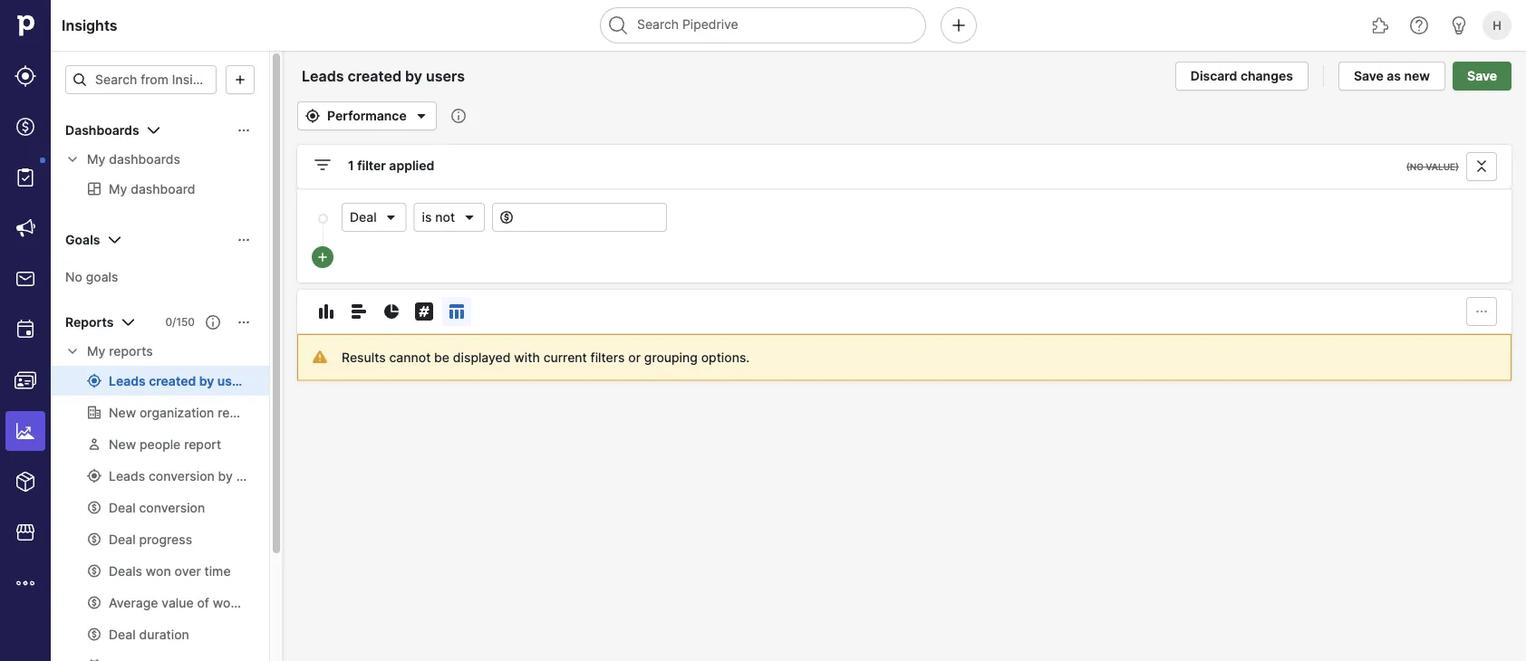 Task type: describe. For each thing, give the bounding box(es) containing it.
products image
[[15, 471, 36, 493]]

no
[[65, 269, 82, 285]]

1
[[348, 158, 354, 174]]

goals button
[[51, 226, 269, 255]]

deals image
[[15, 116, 36, 138]]

color primary image inside performance button
[[410, 105, 432, 127]]

color primary image inside goals button
[[237, 233, 251, 247]]

options.
[[701, 350, 750, 365]]

displayed
[[453, 350, 511, 365]]

discard changes button
[[1175, 62, 1309, 91]]

sales inbox image
[[15, 268, 36, 290]]

with
[[514, 350, 540, 365]]

Search from Insights text field
[[65, 65, 217, 94]]

insights
[[62, 16, 118, 34]]

my for my dashboards
[[87, 152, 105, 167]]

as
[[1387, 68, 1401, 84]]

goals inside button
[[65, 233, 100, 248]]

quick help image
[[1409, 15, 1430, 36]]

value)
[[1426, 161, 1459, 172]]

applied
[[389, 158, 434, 174]]

deal button
[[342, 203, 407, 232]]

info image
[[451, 109, 466, 123]]

performance button
[[297, 102, 437, 131]]

h button
[[1479, 7, 1516, 44]]

activities image
[[15, 319, 36, 341]]

is not button
[[414, 203, 485, 232]]

1 vertical spatial goals
[[86, 269, 118, 285]]

Leads created by users field
[[297, 64, 498, 88]]

color secondary image
[[65, 344, 80, 359]]

results
[[342, 350, 386, 365]]

my for my reports
[[87, 344, 105, 359]]

my dashboards
[[87, 152, 180, 167]]

campaigns image
[[15, 218, 36, 239]]

color primary image inside deal popup button
[[384, 210, 398, 225]]

current
[[544, 350, 587, 365]]

color secondary image
[[65, 152, 80, 167]]

color primary image inside performance button
[[302, 109, 324, 123]]

color primary image inside 'dashboards' button
[[143, 120, 165, 141]]

1 vertical spatial reports
[[109, 344, 153, 359]]

insights image
[[15, 421, 36, 442]]

filters
[[591, 350, 625, 365]]

home image
[[12, 12, 39, 39]]

dashboards button
[[51, 116, 269, 145]]

is not field
[[414, 203, 485, 232]]

color primary inverted image
[[315, 250, 330, 265]]

my reports
[[87, 344, 153, 359]]

is not
[[422, 210, 455, 225]]

color primary image inside goals button
[[104, 229, 126, 251]]

cannot
[[389, 350, 431, 365]]

marketplace image
[[15, 522, 36, 544]]

discard
[[1191, 68, 1238, 84]]

more image
[[15, 573, 36, 595]]

Search Pipedrive field
[[600, 7, 926, 44]]



Task type: vqa. For each thing, say whether or not it's contained in the screenshot.
Leads Created By Users
no



Task type: locate. For each thing, give the bounding box(es) containing it.
dashboards up color secondary icon
[[65, 123, 139, 138]]

save inside save as new button
[[1354, 68, 1384, 84]]

h
[[1493, 18, 1502, 32]]

0 vertical spatial my
[[87, 152, 105, 167]]

not
[[435, 210, 455, 225]]

save
[[1354, 68, 1384, 84], [1468, 68, 1498, 84]]

color primary image
[[302, 109, 324, 123], [143, 120, 165, 141], [1471, 160, 1493, 174], [462, 210, 477, 225], [237, 233, 251, 247], [315, 301, 337, 323], [348, 301, 370, 323], [237, 315, 251, 330]]

dashboards down 'dashboards' button
[[109, 152, 180, 167]]

goals right no
[[86, 269, 118, 285]]

discard changes
[[1191, 68, 1293, 84]]

reports right color secondary image
[[109, 344, 153, 359]]

0 vertical spatial dashboards
[[65, 123, 139, 138]]

save inside save button
[[1468, 68, 1498, 84]]

leads image
[[15, 65, 36, 87]]

color primary image inside the is not popup button
[[462, 210, 477, 225]]

results cannot be displayed with current filters or grouping options.
[[342, 350, 750, 365]]

quick add image
[[948, 15, 970, 36]]

0 vertical spatial goals
[[65, 233, 100, 248]]

dashboards
[[65, 123, 139, 138], [109, 152, 180, 167]]

save as new button
[[1339, 62, 1446, 91]]

color primary image
[[73, 73, 87, 87], [229, 73, 251, 87], [410, 105, 432, 127], [237, 123, 251, 138], [312, 154, 334, 176], [384, 210, 398, 225], [500, 210, 514, 225], [104, 229, 126, 251], [381, 301, 402, 323], [413, 301, 435, 323], [446, 301, 468, 323], [1471, 305, 1493, 319], [117, 312, 139, 334], [206, 315, 220, 330]]

(no
[[1407, 161, 1424, 172]]

my right color secondary icon
[[87, 152, 105, 167]]

reports up color secondary image
[[65, 315, 114, 330]]

save left as
[[1354, 68, 1384, 84]]

1 vertical spatial dashboards
[[109, 152, 180, 167]]

2 save from the left
[[1468, 68, 1498, 84]]

menu item
[[0, 406, 51, 457]]

1 my from the top
[[87, 152, 105, 167]]

0 vertical spatial reports
[[65, 315, 114, 330]]

menu
[[0, 0, 51, 662]]

1 save from the left
[[1354, 68, 1384, 84]]

save as new
[[1354, 68, 1430, 84]]

1 vertical spatial my
[[87, 344, 105, 359]]

None field
[[492, 203, 667, 232]]

save for save
[[1468, 68, 1498, 84]]

reports
[[65, 315, 114, 330], [109, 344, 153, 359]]

no goals
[[65, 269, 118, 285]]

my
[[87, 152, 105, 167], [87, 344, 105, 359]]

color undefined image
[[15, 167, 36, 189]]

(no value)
[[1407, 161, 1459, 172]]

goals up no
[[65, 233, 100, 248]]

contacts image
[[15, 370, 36, 392]]

is
[[422, 210, 432, 225]]

color primary image inside 'dashboards' button
[[237, 123, 251, 138]]

sales assistant image
[[1449, 15, 1470, 36]]

new
[[1405, 68, 1430, 84]]

0/150
[[165, 316, 195, 329]]

changes
[[1241, 68, 1293, 84]]

save down h button
[[1468, 68, 1498, 84]]

2 my from the top
[[87, 344, 105, 359]]

filter
[[357, 158, 386, 174]]

goals
[[65, 233, 100, 248], [86, 269, 118, 285]]

Deal field
[[342, 203, 407, 232]]

performance
[[327, 108, 407, 124]]

color warning image
[[313, 350, 327, 364]]

1 filter applied
[[348, 158, 434, 174]]

None text field
[[492, 203, 667, 232]]

1 horizontal spatial save
[[1468, 68, 1498, 84]]

be
[[434, 350, 450, 365]]

deal
[[350, 210, 377, 225]]

0 horizontal spatial save
[[1354, 68, 1384, 84]]

my right color secondary image
[[87, 344, 105, 359]]

save button
[[1453, 62, 1512, 91]]

save for save as new
[[1354, 68, 1384, 84]]

grouping
[[644, 350, 698, 365]]

dashboards inside button
[[65, 123, 139, 138]]

or
[[628, 350, 641, 365]]



